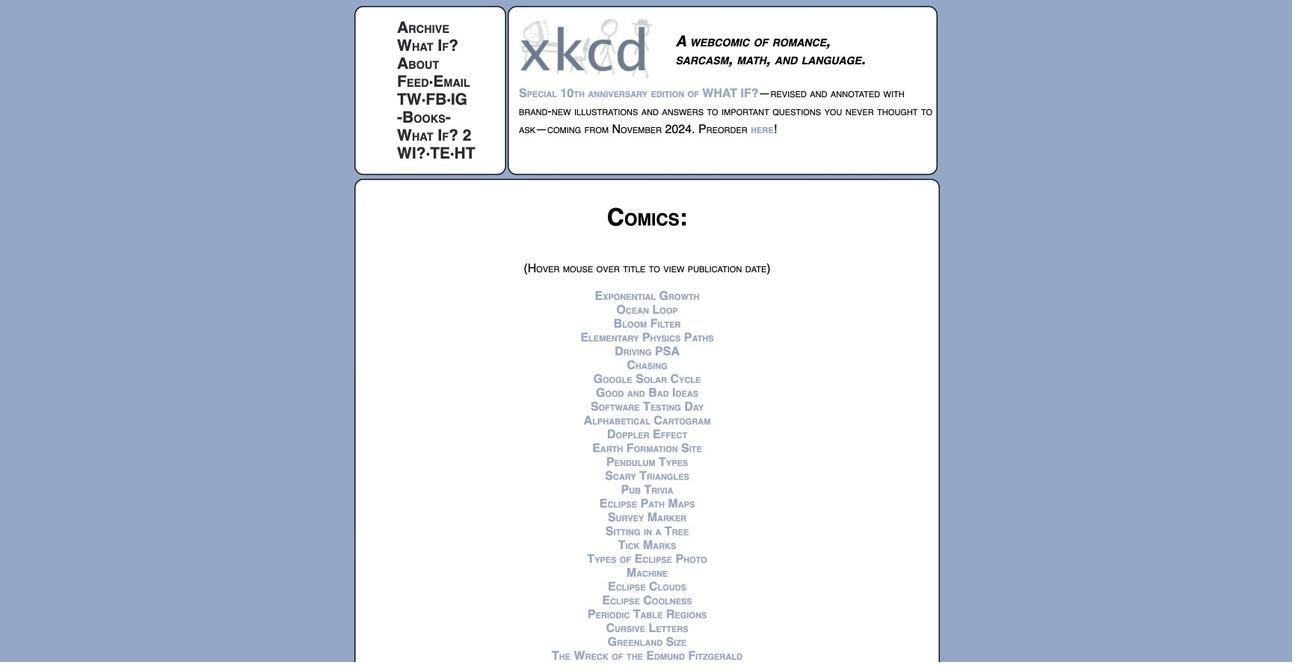Task type: vqa. For each thing, say whether or not it's contained in the screenshot.
xkcd.com logo
yes



Task type: locate. For each thing, give the bounding box(es) containing it.
xkcd.com logo image
[[519, 17, 658, 79]]



